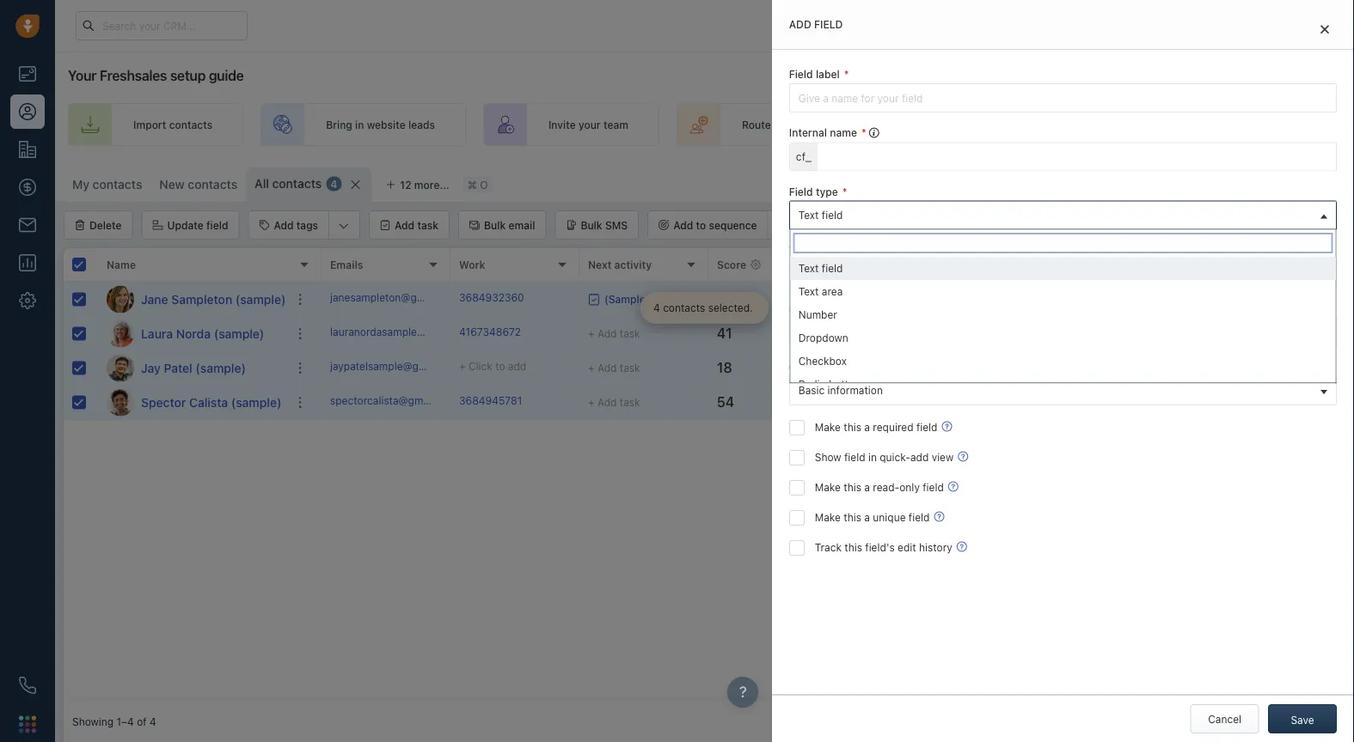 Task type: locate. For each thing, give the bounding box(es) containing it.
18
[[717, 360, 732, 376]]

container_wx8msf4aqz5i3rn1 image up container_wx8msf4aqz5i3rn1 icon
[[979, 362, 991, 374]]

list box containing text field
[[790, 257, 1336, 396]]

1 vertical spatial cancel
[[1208, 714, 1242, 726]]

leads
[[408, 119, 435, 131], [774, 119, 801, 131]]

field left label
[[789, 68, 813, 80]]

bulk left the sms
[[581, 219, 602, 231]]

angle down image for add to sequence
[[778, 218, 788, 235]]

import
[[133, 119, 166, 131]]

add inside dialog
[[789, 18, 812, 31]]

press space to deselect this row. row containing spector calista (sample)
[[64, 386, 322, 420]]

1 vertical spatial orlando
[[1022, 397, 1060, 409]]

question circled image right view
[[958, 450, 968, 464]]

field right update
[[206, 219, 228, 231]]

0 horizontal spatial 4
[[150, 716, 156, 728]]

cancel for cancel bulk selection
[[1163, 220, 1197, 232]]

0 vertical spatial j image
[[107, 286, 134, 313]]

2 vertical spatial + add task
[[588, 397, 640, 409]]

l image
[[107, 320, 134, 348]]

dialer
[[903, 219, 931, 231]]

0 horizontal spatial leads
[[408, 119, 435, 131]]

this for required
[[844, 422, 862, 434]]

(sample) inside 'link'
[[214, 327, 264, 341]]

grid
[[64, 249, 1354, 702]]

row group
[[64, 283, 322, 420], [322, 283, 1354, 420]]

text field down type
[[799, 209, 843, 221]]

add for 54
[[895, 397, 913, 409]]

2 bulk from the left
[[581, 219, 602, 231]]

2 angle down image from the left
[[778, 218, 788, 235]]

1 vertical spatial + add task
[[588, 362, 640, 374]]

+ click to add up make this a required field
[[846, 397, 913, 409]]

2 + click to add from the top
[[846, 362, 913, 374]]

make this a required field
[[815, 422, 938, 434]]

a left unique
[[865, 512, 870, 524]]

1 vertical spatial text
[[799, 262, 819, 274]]

team
[[604, 119, 629, 131], [841, 119, 866, 131]]

0 vertical spatial + add task
[[588, 328, 640, 340]]

contacts for new
[[188, 178, 237, 192]]

in left quick-
[[868, 452, 877, 464]]

1 horizontal spatial cancel
[[1208, 714, 1242, 726]]

1 horizontal spatial your
[[816, 119, 838, 131]]

1 orlando from the top
[[1022, 362, 1060, 374]]

0 horizontal spatial bulk
[[484, 219, 506, 231]]

+ click to add down text
[[846, 328, 913, 340]]

laura norda (sample) link
[[141, 325, 264, 343]]

team left "used in apis" 'icon'
[[841, 119, 866, 131]]

a for read-
[[865, 482, 870, 494]]

cancel left bulk
[[1163, 220, 1197, 232]]

spector
[[141, 396, 186, 410]]

to right assign
[[1030, 219, 1040, 231]]

bulk for bulk sms
[[581, 219, 602, 231]]

2 j image from the top
[[107, 355, 134, 382]]

cancel inside button
[[1208, 714, 1242, 726]]

2 gary orlando from the top
[[996, 397, 1060, 409]]

1 text field from the top
[[799, 209, 843, 221]]

add inside "group"
[[673, 219, 693, 231]]

E.g. Enter value text field
[[789, 318, 1337, 347]]

field left type
[[789, 186, 813, 198]]

make for make this a required field
[[815, 422, 841, 434]]

0 horizontal spatial team
[[604, 119, 629, 131]]

all contacts link
[[255, 175, 322, 193]]

label
[[816, 68, 840, 80]]

to up required
[[882, 397, 892, 409]]

janesampleton@gmail.com 3684932360
[[330, 292, 524, 304]]

gary orlando for 54
[[996, 397, 1060, 409]]

question circled image down view
[[948, 480, 959, 494]]

2 orlando from the top
[[1022, 397, 1060, 409]]

1 vertical spatial gary orlando
[[996, 397, 1060, 409]]

row group containing jane sampleton (sample)
[[64, 283, 322, 420]]

information
[[828, 385, 883, 397]]

0 vertical spatial make
[[815, 422, 841, 434]]

text field up text area
[[799, 262, 843, 274]]

bring in website leads link
[[261, 103, 466, 146]]

to inside add to power dialer list button
[[856, 219, 866, 231]]

1 vertical spatial container_wx8msf4aqz5i3rn1 image
[[588, 294, 600, 306]]

tags
[[846, 259, 870, 271]]

1 vertical spatial gary
[[996, 397, 1019, 409]]

+ click to add for 18
[[846, 362, 913, 374]]

2 a from the top
[[865, 482, 870, 494]]

cancel for cancel
[[1208, 714, 1242, 726]]

angle down image
[[339, 218, 349, 235], [778, 218, 788, 235]]

question circled image
[[958, 450, 968, 464], [948, 480, 959, 494], [957, 540, 967, 555]]

this left unique
[[844, 512, 862, 524]]

field down type
[[822, 209, 843, 221]]

basic information button
[[789, 377, 1337, 406]]

field up label
[[814, 18, 843, 31]]

add inside "button"
[[274, 219, 294, 231]]

to
[[803, 119, 813, 131], [696, 219, 706, 231], [856, 219, 866, 231], [1030, 219, 1040, 231], [882, 328, 892, 340], [495, 361, 505, 373], [882, 362, 892, 374], [882, 397, 892, 409]]

make up track
[[815, 512, 841, 524]]

to up group on the right
[[882, 328, 892, 340]]

0 vertical spatial gary orlando
[[996, 362, 1060, 374]]

1 bulk from the left
[[484, 219, 506, 231]]

contacts right all
[[272, 177, 322, 191]]

4
[[330, 178, 337, 190], [654, 302, 660, 314], [150, 716, 156, 728]]

2 vertical spatial a
[[865, 512, 870, 524]]

dropdown option
[[790, 326, 1336, 349]]

this left read-
[[844, 482, 862, 494]]

question circled image up 'history'
[[934, 510, 945, 525]]

add field
[[789, 18, 843, 31]]

1 field from the top
[[789, 68, 813, 80]]

contacts for import
[[169, 119, 213, 131]]

2 text from the top
[[799, 262, 819, 274]]

jane
[[141, 292, 168, 307]]

route
[[742, 119, 771, 131]]

(sample) down jane sampleton (sample) link
[[214, 327, 264, 341]]

new
[[159, 178, 185, 192]]

1 gary from the top
[[996, 362, 1019, 374]]

question circled image
[[942, 419, 952, 434], [934, 510, 945, 525]]

bulk inside "button"
[[581, 219, 602, 231]]

1 vertical spatial j image
[[107, 355, 134, 382]]

my
[[72, 178, 89, 192]]

power
[[869, 219, 900, 231]]

press space to deselect this row. row containing 18
[[322, 352, 1354, 386]]

3684945781 link
[[459, 394, 522, 412]]

+ add task for 54
[[588, 397, 640, 409]]

team right invite
[[604, 119, 629, 131]]

field
[[814, 18, 843, 31], [822, 209, 843, 221], [206, 219, 228, 231], [822, 262, 843, 274], [917, 422, 938, 434], [844, 452, 866, 464], [923, 482, 944, 494], [909, 512, 930, 524]]

jaypatelsample@gmail.com link
[[330, 359, 462, 378]]

history
[[919, 542, 953, 554]]

4 right "of"
[[150, 716, 156, 728]]

None search field
[[793, 233, 1333, 253]]

bring
[[326, 119, 352, 131]]

question circled image up view
[[942, 419, 952, 434]]

assign to button
[[968, 211, 1051, 240]]

3 + add task from the top
[[588, 397, 640, 409]]

12
[[400, 179, 412, 191]]

text field inside dropdown button
[[799, 209, 843, 221]]

1 horizontal spatial in
[[868, 452, 877, 464]]

techcave (sample)
[[1233, 397, 1325, 409]]

contacts left "48"
[[663, 302, 705, 314]]

0 vertical spatial a
[[865, 422, 870, 434]]

text area option
[[790, 280, 1336, 303]]

add to power dialer list
[[834, 219, 948, 231]]

0 horizontal spatial cancel
[[1163, 220, 1197, 232]]

cell up unqualified
[[1096, 317, 1224, 351]]

contacts for my
[[93, 178, 142, 192]]

gary up 'basic information' button
[[996, 362, 1019, 374]]

cancel left save button
[[1208, 714, 1242, 726]]

2 gary from the top
[[996, 397, 1019, 409]]

1 + add task from the top
[[588, 328, 640, 340]]

cell
[[967, 317, 1096, 351], [1096, 317, 1224, 351]]

(sample) for e corp (sample)
[[1269, 362, 1312, 374]]

2 field from the top
[[789, 186, 813, 198]]

sub-
[[836, 361, 859, 373]]

bring in website leads
[[326, 119, 435, 131]]

merge button
[[1060, 211, 1129, 240]]

bulk left email
[[484, 219, 506, 231]]

1 horizontal spatial container_wx8msf4aqz5i3rn1 image
[[979, 362, 991, 374]]

1 make from the top
[[815, 422, 841, 434]]

patel
[[164, 361, 192, 375]]

1 vertical spatial make
[[815, 482, 841, 494]]

(sample) for jane sampleton (sample)
[[235, 292, 286, 307]]

click down information
[[856, 397, 879, 409]]

website
[[367, 119, 406, 131]]

j image
[[107, 286, 134, 313], [107, 355, 134, 382]]

angle down image inside "add tags" "group"
[[339, 218, 349, 235]]

only
[[900, 482, 920, 494]]

angle down image inside add to sequence "group"
[[778, 218, 788, 235]]

0 vertical spatial question circled image
[[942, 419, 952, 434]]

field right only
[[923, 482, 944, 494]]

1 cell from the left
[[967, 317, 1096, 351]]

lauranordasample@gmail.com
[[330, 326, 476, 338]]

question circled image right 'history'
[[957, 540, 967, 555]]

press space to deselect this row. row
[[64, 283, 322, 317], [322, 283, 1354, 317], [64, 317, 322, 352], [322, 317, 1354, 352], [64, 352, 322, 386], [322, 352, 1354, 386], [64, 386, 322, 420], [322, 386, 1354, 420]]

1 + click to add from the top
[[846, 328, 913, 340]]

1–4
[[117, 716, 134, 728]]

text
[[851, 303, 870, 315]]

all contacts 4
[[255, 177, 337, 191]]

0 vertical spatial gary
[[996, 362, 1019, 374]]

2 horizontal spatial container_wx8msf4aqz5i3rn1 image
[[1144, 219, 1156, 231]]

dialog
[[772, 0, 1354, 743]]

make this a read-only field
[[815, 482, 944, 494]]

container_wx8msf4aqz5i3rn1 image down 'next'
[[588, 294, 600, 306]]

click for 54
[[856, 397, 879, 409]]

3684945781
[[459, 395, 522, 407]]

task for 54
[[620, 397, 640, 409]]

field up area
[[822, 262, 843, 274]]

to left sequence
[[696, 219, 706, 231]]

48
[[717, 291, 735, 307]]

1 horizontal spatial team
[[841, 119, 866, 131]]

1 j image from the top
[[107, 286, 134, 313]]

1 vertical spatial field
[[789, 186, 813, 198]]

make down show
[[815, 482, 841, 494]]

2 vertical spatial make
[[815, 512, 841, 524]]

0 vertical spatial text
[[799, 209, 819, 221]]

2 leads from the left
[[774, 119, 801, 131]]

2 + add task from the top
[[588, 362, 640, 374]]

text down tooltip
[[799, 262, 819, 274]]

contacts inside grid
[[663, 302, 705, 314]]

1 gary orlando from the top
[[996, 362, 1060, 374]]

text up the placeholder
[[799, 285, 819, 297]]

field label
[[789, 68, 840, 80]]

press space to deselect this row. row containing 41
[[322, 317, 1354, 352]]

gary right container_wx8msf4aqz5i3rn1 icon
[[996, 397, 1019, 409]]

(sample) right corp
[[1269, 362, 1312, 374]]

track
[[815, 542, 842, 554]]

None text field
[[818, 142, 1337, 171]]

1 text from the top
[[799, 209, 819, 221]]

3 text from the top
[[799, 285, 819, 297]]

route leads to your team link
[[677, 103, 897, 146]]

text field
[[799, 209, 843, 221], [799, 262, 843, 274]]

group or sub-group
[[789, 361, 888, 373]]

e corp (sample) link
[[1233, 362, 1312, 374]]

add for 41
[[895, 328, 913, 340]]

a left required
[[865, 422, 870, 434]]

contacts
[[169, 119, 213, 131], [272, 177, 322, 191], [93, 178, 142, 192], [188, 178, 237, 192], [663, 302, 705, 314]]

this for unique
[[844, 512, 862, 524]]

angle down image right tags
[[339, 218, 349, 235]]

my contacts
[[72, 178, 142, 192]]

make up show
[[815, 422, 841, 434]]

j image left jane
[[107, 286, 134, 313]]

gary
[[996, 362, 1019, 374], [996, 397, 1019, 409]]

2 vertical spatial 4
[[150, 716, 156, 728]]

or
[[823, 361, 833, 373]]

1 horizontal spatial leads
[[774, 119, 801, 131]]

0 horizontal spatial angle down image
[[339, 218, 349, 235]]

angle down image right sequence
[[778, 218, 788, 235]]

0 horizontal spatial in
[[355, 119, 364, 131]]

task
[[417, 219, 439, 231], [620, 328, 640, 340], [620, 362, 640, 374], [620, 397, 640, 409]]

angle down image for add tags
[[339, 218, 349, 235]]

assign
[[994, 219, 1027, 231]]

contacts right new
[[188, 178, 237, 192]]

spectorcalista@gmail.com 3684945781
[[330, 395, 522, 407]]

4 right the all contacts link
[[330, 178, 337, 190]]

4 left "48"
[[654, 302, 660, 314]]

1 vertical spatial 4
[[654, 302, 660, 314]]

placeholder
[[789, 303, 848, 315]]

1 vertical spatial question circled image
[[948, 480, 959, 494]]

(sample) for laura norda (sample)
[[214, 327, 264, 341]]

+ click to add for 54
[[846, 397, 913, 409]]

text down field type at the top right
[[799, 209, 819, 221]]

⌘ o
[[468, 179, 488, 191]]

0 horizontal spatial your
[[579, 119, 601, 131]]

this for read-
[[844, 482, 862, 494]]

2 text field from the top
[[799, 262, 843, 274]]

container_wx8msf4aqz5i3rn1 image right merge on the right top of page
[[1144, 219, 1156, 231]]

score
[[717, 259, 746, 271]]

o
[[480, 179, 488, 191]]

(sample) up spector calista (sample)
[[196, 361, 246, 375]]

3 + click to add from the top
[[846, 397, 913, 409]]

gary orlando up 'basic information' button
[[996, 362, 1060, 374]]

to down 4167348672 link
[[495, 361, 505, 373]]

number option
[[790, 303, 1336, 326]]

text for text field option
[[799, 262, 819, 274]]

1 vertical spatial text field
[[799, 262, 843, 274]]

leads right website
[[408, 119, 435, 131]]

name
[[830, 127, 857, 139]]

list box
[[790, 257, 1336, 396]]

0 vertical spatial question circled image
[[958, 450, 968, 464]]

contacts right import
[[169, 119, 213, 131]]

click up information
[[856, 362, 879, 374]]

container_wx8msf4aqz5i3rn1 image
[[1144, 219, 1156, 231], [588, 294, 600, 306], [979, 362, 991, 374]]

0 vertical spatial orlando
[[1022, 362, 1060, 374]]

3 a from the top
[[865, 512, 870, 524]]

1 horizontal spatial angle down image
[[778, 218, 788, 235]]

1 vertical spatial + click to add
[[846, 362, 913, 374]]

2 cell from the left
[[1096, 317, 1224, 351]]

1 a from the top
[[865, 422, 870, 434]]

field
[[789, 68, 813, 80], [789, 186, 813, 198]]

(sample) right sampleton
[[235, 292, 286, 307]]

in
[[355, 119, 364, 131], [868, 452, 877, 464]]

in right bring
[[355, 119, 364, 131]]

bulk
[[1200, 220, 1221, 232]]

orlando down "radio button" option
[[1022, 397, 1060, 409]]

0 vertical spatial + click to add
[[846, 328, 913, 340]]

4 contacts selected.
[[654, 302, 753, 314]]

(sample) right calista
[[231, 396, 282, 410]]

jay patel (sample) link
[[141, 360, 246, 377]]

2 horizontal spatial 4
[[654, 302, 660, 314]]

view
[[932, 452, 954, 464]]

2 vertical spatial text
[[799, 285, 819, 297]]

to left power
[[856, 219, 866, 231]]

2 vertical spatial + click to add
[[846, 397, 913, 409]]

click for 41
[[856, 328, 879, 340]]

+ click to add up information
[[846, 362, 913, 374]]

2 row group from the left
[[322, 283, 1354, 420]]

internal
[[789, 127, 827, 139]]

activity
[[614, 259, 652, 271]]

bulk inside button
[[484, 219, 506, 231]]

orlando for 18
[[1022, 362, 1060, 374]]

+ click to add for 41
[[846, 328, 913, 340]]

1 vertical spatial question circled image
[[934, 510, 945, 525]]

leads right route
[[774, 119, 801, 131]]

1 angle down image from the left
[[339, 218, 349, 235]]

calista
[[189, 396, 228, 410]]

0 vertical spatial text field
[[799, 209, 843, 221]]

to inside add to sequence button
[[696, 219, 706, 231]]

0 vertical spatial 4
[[330, 178, 337, 190]]

0 vertical spatial container_wx8msf4aqz5i3rn1 image
[[1144, 219, 1156, 231]]

1 horizontal spatial bulk
[[581, 219, 602, 231]]

to inside assign to button
[[1030, 219, 1040, 231]]

1 vertical spatial a
[[865, 482, 870, 494]]

3 make from the top
[[815, 512, 841, 524]]

0 vertical spatial field
[[789, 68, 813, 80]]

orlando up 'basic information' button
[[1022, 362, 1060, 374]]

text for the text area option
[[799, 285, 819, 297]]

text field inside option
[[799, 262, 843, 274]]

1 horizontal spatial 4
[[330, 178, 337, 190]]

j image left "jay"
[[107, 355, 134, 382]]

phone element
[[10, 669, 45, 703]]

next
[[588, 259, 612, 271]]

a left read-
[[865, 482, 870, 494]]

+ add task for 41
[[588, 328, 640, 340]]

jane sampleton (sample) link
[[141, 291, 286, 308]]

this down information
[[844, 422, 862, 434]]

email
[[509, 219, 535, 231]]

field for field label
[[789, 68, 813, 80]]

orlando for 54
[[1022, 397, 1060, 409]]

click
[[856, 328, 879, 340], [469, 361, 493, 373], [856, 362, 879, 374], [856, 397, 879, 409]]

2 make from the top
[[815, 482, 841, 494]]

a for required
[[865, 422, 870, 434]]

click down text
[[856, 328, 879, 340]]

add
[[789, 18, 812, 31], [274, 219, 294, 231], [395, 219, 415, 231], [673, 219, 693, 231], [834, 219, 854, 231], [598, 328, 617, 340], [598, 362, 617, 374], [598, 397, 617, 409]]

qualified
[[1123, 397, 1166, 409]]

contacts right "my"
[[93, 178, 142, 192]]

0 vertical spatial cancel
[[1163, 220, 1197, 232]]

cancel button
[[1191, 705, 1259, 734]]

add
[[895, 328, 913, 340], [508, 361, 526, 373], [895, 362, 913, 374], [895, 397, 913, 409], [911, 452, 929, 464]]

cell down the text area option
[[967, 317, 1096, 351]]

this right track
[[845, 542, 862, 554]]

gary orlando down "radio button" option
[[996, 397, 1060, 409]]

to up cf_ on the right of page
[[803, 119, 813, 131]]

type
[[816, 186, 838, 198]]

1 row group from the left
[[64, 283, 322, 420]]



Task type: vqa. For each thing, say whether or not it's contained in the screenshot.
54's + Add task
yes



Task type: describe. For each thing, give the bounding box(es) containing it.
make for make this a read-only field
[[815, 482, 841, 494]]

bulk for bulk email
[[484, 219, 506, 231]]

1 vertical spatial in
[[868, 452, 877, 464]]

contacts for 4
[[663, 302, 705, 314]]

grid containing 48
[[64, 249, 1354, 702]]

tags
[[296, 219, 318, 231]]

(sample) for spector calista (sample)
[[231, 396, 282, 410]]

basic information
[[799, 385, 883, 397]]

field right unique
[[909, 512, 930, 524]]

used in apis image
[[869, 126, 879, 142]]

1 your from the left
[[579, 119, 601, 131]]

checkbox option
[[790, 349, 1336, 373]]

text inside dropdown button
[[799, 209, 819, 221]]

add for 18
[[895, 362, 913, 374]]

make this a unique field
[[815, 512, 930, 524]]

press space to deselect this row. row containing jane sampleton (sample)
[[64, 283, 322, 317]]

status
[[1104, 259, 1137, 271]]

text area
[[799, 285, 843, 297]]

field's
[[865, 542, 895, 554]]

dialog containing add field
[[772, 0, 1354, 743]]

new contacts
[[159, 178, 237, 192]]

task for 18
[[620, 362, 640, 374]]

field inside option
[[822, 262, 843, 274]]

dropdown
[[799, 332, 849, 344]]

field inside button
[[206, 219, 228, 231]]

2 your from the left
[[816, 119, 838, 131]]

laura norda (sample)
[[141, 327, 264, 341]]

container_wx8msf4aqz5i3rn1 image
[[979, 397, 991, 409]]

jay
[[141, 361, 161, 375]]

Field label text field
[[789, 84, 1337, 113]]

invite your team
[[549, 119, 629, 131]]

sales
[[975, 259, 1002, 271]]

text field button
[[789, 201, 1337, 230]]

radio
[[799, 378, 826, 390]]

group
[[859, 361, 888, 373]]

row group containing 48
[[322, 283, 1354, 420]]

sequence
[[709, 219, 757, 231]]

press space to deselect this row. row containing 54
[[322, 386, 1354, 420]]

close image
[[1321, 24, 1329, 34]]

group
[[789, 361, 820, 373]]

54
[[717, 394, 734, 411]]

phone image
[[19, 678, 36, 695]]

janesampleton@gmail.com
[[330, 292, 460, 304]]

quick-
[[880, 452, 911, 464]]

j image for jay patel (sample)
[[107, 355, 134, 382]]

question circled image for make this a unique field
[[934, 510, 945, 525]]

+ add task for 18
[[588, 362, 640, 374]]

import contacts
[[133, 119, 213, 131]]

name row
[[64, 249, 322, 283]]

showing
[[72, 716, 114, 728]]

2 vertical spatial question circled image
[[957, 540, 967, 555]]

contacts for all
[[272, 177, 322, 191]]

show field in quick-add view
[[815, 452, 954, 464]]

question circled image for view
[[958, 450, 968, 464]]

0 vertical spatial in
[[355, 119, 364, 131]]

unique
[[873, 512, 906, 524]]

press space to deselect this row. row containing 48
[[322, 283, 1354, 317]]

route leads to your team
[[742, 119, 866, 131]]

corp
[[1242, 362, 1266, 374]]

spector calista (sample)
[[141, 396, 282, 410]]

jay patel (sample)
[[141, 361, 246, 375]]

save
[[1291, 715, 1314, 727]]

task inside button
[[417, 219, 439, 231]]

techcave
[[1233, 397, 1279, 409]]

update
[[167, 219, 204, 231]]

your freshsales setup guide
[[68, 68, 244, 84]]

e
[[1233, 362, 1239, 374]]

freshworks switcher image
[[19, 717, 36, 734]]

Your tooltip could describe the purpose of this field text field
[[789, 259, 1337, 289]]

text field option
[[790, 257, 1336, 280]]

12 more... button
[[376, 173, 459, 197]]

invite your team link
[[483, 103, 659, 146]]

task for 41
[[620, 328, 640, 340]]

gary for 18
[[996, 362, 1019, 374]]

41
[[717, 326, 732, 342]]

(sample) for jay patel (sample)
[[196, 361, 246, 375]]

4 inside 'all contacts 4'
[[330, 178, 337, 190]]

click down 4167348672 link
[[469, 361, 493, 373]]

radio button
[[799, 378, 861, 390]]

0 horizontal spatial container_wx8msf4aqz5i3rn1 image
[[588, 294, 600, 306]]

gary for 54
[[996, 397, 1019, 409]]

owner
[[1005, 259, 1036, 271]]

4167348672
[[459, 326, 521, 338]]

add task button
[[369, 211, 450, 240]]

add to power dialer list button
[[808, 211, 960, 240]]

lauranordasample@gmail.com link
[[330, 325, 476, 343]]

bulk sms
[[581, 219, 628, 231]]

save button
[[1268, 705, 1337, 734]]

field right required
[[917, 422, 938, 434]]

add to sequence
[[673, 219, 757, 231]]

add tags group
[[248, 211, 360, 240]]

jane sampleton (sample)
[[141, 292, 286, 307]]

update field button
[[141, 211, 239, 240]]

placeholder text
[[789, 303, 870, 315]]

2 team from the left
[[841, 119, 866, 131]]

gary orlando for 18
[[996, 362, 1060, 374]]

click for 18
[[856, 362, 879, 374]]

all
[[255, 177, 269, 191]]

add to sequence group
[[648, 211, 799, 240]]

track this field's edit history
[[815, 542, 953, 554]]

field right show
[[844, 452, 866, 464]]

to up information
[[882, 362, 892, 374]]

edit
[[898, 542, 916, 554]]

selected.
[[708, 302, 753, 314]]

field for field type
[[789, 186, 813, 198]]

field inside dropdown button
[[822, 209, 843, 221]]

1 leads from the left
[[408, 119, 435, 131]]

e corp (sample)
[[1233, 362, 1312, 374]]

accounts
[[1233, 259, 1281, 271]]

sampleton
[[171, 292, 232, 307]]

bulk email button
[[458, 211, 546, 240]]

list
[[933, 219, 948, 231]]

press space to deselect this row. row containing jay patel (sample)
[[64, 352, 322, 386]]

make for make this a unique field
[[815, 512, 841, 524]]

janesampleton@gmail.com link
[[330, 291, 460, 309]]

a for unique
[[865, 512, 870, 524]]

norda
[[176, 327, 211, 341]]

to inside route leads to your team link
[[803, 119, 813, 131]]

3684932360
[[459, 292, 524, 304]]

import contacts link
[[68, 103, 243, 146]]

question circled image for field
[[948, 480, 959, 494]]

freshsales
[[100, 68, 167, 84]]

s image
[[107, 389, 134, 417]]

1 team from the left
[[604, 119, 629, 131]]

2 vertical spatial container_wx8msf4aqz5i3rn1 image
[[979, 362, 991, 374]]

3684932360 link
[[459, 291, 524, 309]]

add task
[[395, 219, 439, 231]]

spectorcalista@gmail.com
[[330, 395, 458, 407]]

question circled image for make this a required field
[[942, 419, 952, 434]]

(sample) down e corp (sample)
[[1282, 397, 1325, 409]]

radio button option
[[790, 373, 1336, 396]]

your
[[68, 68, 96, 84]]

this for edit
[[845, 542, 862, 554]]

setup
[[170, 68, 206, 84]]

j image for jane sampleton (sample)
[[107, 286, 134, 313]]

invite
[[549, 119, 576, 131]]

add to sequence button
[[648, 212, 768, 239]]

unqualified
[[1123, 362, 1178, 374]]

Search your CRM... text field
[[76, 11, 248, 40]]

press space to deselect this row. row containing laura norda (sample)
[[64, 317, 322, 352]]



